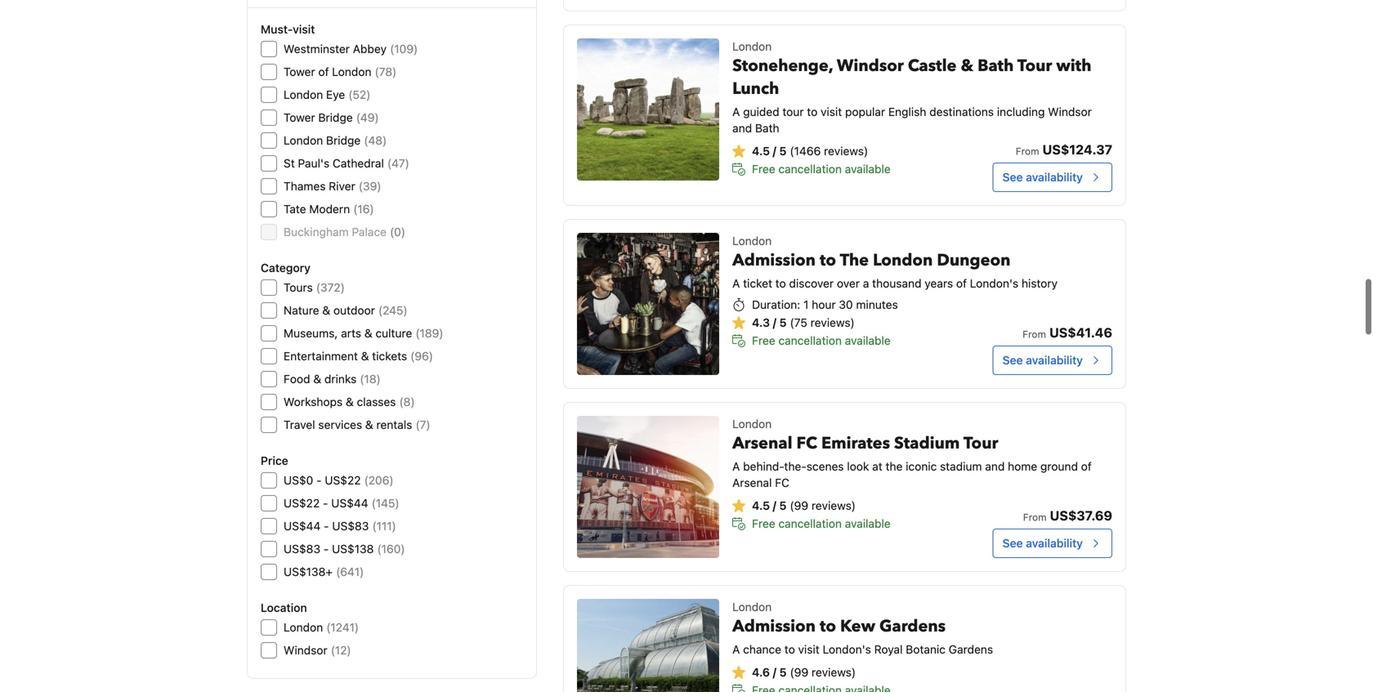 Task type: describe. For each thing, give the bounding box(es) containing it.
arts
[[341, 327, 361, 340]]

free for arsenal fc emirates stadium tour
[[752, 517, 776, 531]]

us$22 - us$44 (145)
[[284, 497, 400, 510]]

london (1241)
[[284, 621, 359, 634]]

cancellation for windsor
[[779, 162, 842, 176]]

(0)
[[390, 225, 406, 239]]

years
[[925, 277, 953, 290]]

& up travel services & rentals (7)
[[346, 395, 354, 409]]

2 cancellation from the top
[[779, 334, 842, 347]]

modern
[[309, 202, 350, 216]]

destinations
[[930, 105, 994, 119]]

(189)
[[416, 327, 444, 340]]

arsenal fc emirates stadium tour image
[[577, 416, 720, 558]]

(7)
[[416, 418, 431, 432]]

lunch
[[733, 78, 779, 100]]

tour inside london arsenal fc emirates stadium tour a behind-the-scenes look at the iconic stadium and home ground of arsenal fc
[[964, 432, 999, 455]]

0 vertical spatial windsor
[[837, 55, 904, 77]]

emirates
[[822, 432, 890, 455]]

admission for admission to kew gardens
[[733, 616, 816, 638]]

admission to the london dungeon image
[[577, 233, 720, 375]]

and inside london stonehenge, windsor castle & bath tour with lunch a guided tour to visit popular english destinations including windsor and bath
[[733, 121, 752, 135]]

entertainment & tickets (96)
[[284, 350, 433, 363]]

ground
[[1041, 460, 1078, 473]]

the
[[886, 460, 903, 473]]

availability for arsenal fc emirates stadium tour
[[1026, 537, 1083, 550]]

from for bath
[[1016, 146, 1040, 157]]

london's inside london admission to kew gardens a chance to visit london's royal botanic gardens
[[823, 643, 871, 656]]

thames
[[284, 179, 326, 193]]

london stonehenge, windsor castle & bath tour with lunch a guided tour to visit popular english destinations including windsor and bath
[[733, 40, 1092, 135]]

1 horizontal spatial us$22
[[325, 474, 361, 487]]

(75
[[790, 316, 808, 329]]

london for london admission to kew gardens a chance to visit london's royal botanic gardens
[[733, 600, 772, 614]]

(18)
[[360, 372, 381, 386]]

popular
[[845, 105, 885, 119]]

(47)
[[387, 157, 410, 170]]

us$37.69
[[1050, 508, 1113, 524]]

reviews) for 4.6 / 5 (99 reviews)
[[812, 666, 856, 679]]

bridge for tower bridge
[[318, 111, 353, 124]]

visit inside london stonehenge, windsor castle & bath tour with lunch a guided tour to visit popular english destinations including windsor and bath
[[821, 105, 842, 119]]

us$44 - us$83 (111)
[[284, 520, 396, 533]]

5 for 4.5 / 5 (1466 reviews)
[[780, 144, 787, 158]]

workshops
[[284, 395, 343, 409]]

river
[[329, 179, 355, 193]]

4.5 / 5 (1466 reviews)
[[752, 144, 868, 158]]

(206)
[[364, 474, 394, 487]]

of inside london admission to the london dungeon a ticket to discover over a thousand years of london's history
[[956, 277, 967, 290]]

reviews) for 4.5 / 5 (1466 reviews)
[[824, 144, 868, 158]]

over
[[837, 277, 860, 290]]

5 for 4.5 / 5 (99 reviews)
[[780, 499, 787, 513]]

buckingham
[[284, 225, 349, 239]]

4.5 for lunch
[[752, 144, 770, 158]]

london down westminster abbey (109) at the left top
[[332, 65, 372, 78]]

(12)
[[331, 644, 351, 657]]

tate modern (16)
[[284, 202, 374, 216]]

food
[[284, 372, 310, 386]]

thousand
[[872, 277, 922, 290]]

available for emirates
[[845, 517, 891, 531]]

(145)
[[372, 497, 400, 510]]

(39)
[[359, 179, 381, 193]]

windsor (12)
[[284, 644, 351, 657]]

1
[[804, 298, 809, 311]]

us$0 - us$22 (206)
[[284, 474, 394, 487]]

at
[[872, 460, 883, 473]]

reviews) for 4.3 / 5 (75 reviews)
[[811, 316, 855, 329]]

& inside london stonehenge, windsor castle & bath tour with lunch a guided tour to visit popular english destinations including windsor and bath
[[961, 55, 974, 77]]

london for london arsenal fc emirates stadium tour a behind-the-scenes look at the iconic stadium and home ground of arsenal fc
[[733, 417, 772, 431]]

us$124.37
[[1043, 142, 1113, 157]]

(49)
[[356, 111, 379, 124]]

(245)
[[378, 304, 408, 317]]

to up duration:
[[776, 277, 786, 290]]

english
[[889, 105, 927, 119]]

see for tour
[[1003, 537, 1023, 550]]

guided
[[743, 105, 780, 119]]

4.3 / 5 (75 reviews)
[[752, 316, 855, 329]]

2 free cancellation available from the top
[[752, 334, 891, 347]]

kew
[[840, 616, 876, 638]]

a inside london stonehenge, windsor castle & bath tour with lunch a guided tour to visit popular english destinations including windsor and bath
[[733, 105, 740, 119]]

from us$124.37
[[1016, 142, 1113, 157]]

food & drinks (18)
[[284, 372, 381, 386]]

minutes
[[856, 298, 898, 311]]

ticket
[[743, 277, 773, 290]]

hour
[[812, 298, 836, 311]]

0 horizontal spatial us$22
[[284, 497, 320, 510]]

from us$41.46
[[1023, 325, 1113, 341]]

2 vertical spatial windsor
[[284, 644, 328, 657]]

royal
[[875, 643, 903, 656]]

culture
[[376, 327, 412, 340]]

tower for tower bridge (49)
[[284, 111, 315, 124]]

history
[[1022, 277, 1058, 290]]

must-
[[261, 22, 293, 36]]

and inside london arsenal fc emirates stadium tour a behind-the-scenes look at the iconic stadium and home ground of arsenal fc
[[985, 460, 1005, 473]]

london admission to the london dungeon a ticket to discover over a thousand years of london's history
[[733, 234, 1058, 290]]

a inside london arsenal fc emirates stadium tour a behind-the-scenes look at the iconic stadium and home ground of arsenal fc
[[733, 460, 740, 473]]

0 vertical spatial bath
[[978, 55, 1014, 77]]

free for stonehenge, windsor castle & bath tour with lunch
[[752, 162, 776, 176]]

us$138
[[332, 542, 374, 556]]

tower for tower of london (78)
[[284, 65, 315, 78]]

london for london (1241)
[[284, 621, 323, 634]]

1 arsenal from the top
[[733, 432, 793, 455]]

(160)
[[377, 542, 405, 556]]

(78)
[[375, 65, 397, 78]]

chance
[[743, 643, 782, 656]]

stonehenge, windsor castle & bath tour with lunch image
[[577, 38, 720, 181]]

price
[[261, 454, 288, 468]]

available for castle
[[845, 162, 891, 176]]

discover
[[789, 277, 834, 290]]

admission to kew gardens image
[[577, 599, 720, 692]]

1 horizontal spatial fc
[[797, 432, 818, 455]]

westminster
[[284, 42, 350, 56]]

westminster abbey (109)
[[284, 42, 418, 56]]

0 horizontal spatial fc
[[775, 476, 790, 490]]

visit inside london admission to kew gardens a chance to visit london's royal botanic gardens
[[798, 643, 820, 656]]

(109)
[[390, 42, 418, 56]]

(52)
[[348, 88, 371, 101]]

to left the
[[820, 249, 836, 272]]

1 vertical spatial windsor
[[1048, 105, 1092, 119]]

0 vertical spatial visit
[[293, 22, 315, 36]]

london bridge (48)
[[284, 134, 387, 147]]

category
[[261, 261, 311, 275]]

4.5 for the-
[[752, 499, 770, 513]]

london eye (52)
[[284, 88, 371, 101]]

services
[[318, 418, 362, 432]]

tate
[[284, 202, 306, 216]]

availability for admission to the london dungeon
[[1026, 354, 1083, 367]]

see availability for stonehenge, windsor castle & bath tour with lunch
[[1003, 170, 1083, 184]]

from us$37.69
[[1023, 508, 1113, 524]]



Task type: vqa. For each thing, say whether or not it's contained in the screenshot.
'really' in The property was near the Eiffel Tower and in a safe neighborhood. The hotel has a modern/upscale vibe, the bed was very  comfy, the room smelled really good, there were toiletries in the bathroom and the staff were friendly in the front. There...
no



Task type: locate. For each thing, give the bounding box(es) containing it.
location
[[261, 601, 307, 615]]

nature & outdoor (245)
[[284, 304, 408, 317]]

from inside the "from us$41.46"
[[1023, 329, 1046, 340]]

available down minutes
[[845, 334, 891, 347]]

travel services & rentals (7)
[[284, 418, 431, 432]]

to up 4.6 / 5 (99 reviews)
[[785, 643, 795, 656]]

palace
[[352, 225, 387, 239]]

2 / from the top
[[773, 316, 777, 329]]

travel
[[284, 418, 315, 432]]

availability down from us$37.69
[[1026, 537, 1083, 550]]

1 vertical spatial fc
[[775, 476, 790, 490]]

2 4.5 from the top
[[752, 499, 770, 513]]

availability down the "from us$41.46"
[[1026, 354, 1083, 367]]

1 (99 from the top
[[790, 499, 809, 513]]

arsenal
[[733, 432, 793, 455], [733, 476, 772, 490]]

1 horizontal spatial london's
[[970, 277, 1019, 290]]

5 for 4.3 / 5 (75 reviews)
[[780, 316, 787, 329]]

/ for 4.3 / 5 (75 reviews)
[[773, 316, 777, 329]]

& right arts
[[364, 327, 372, 340]]

2 vertical spatial free cancellation available
[[752, 517, 891, 531]]

2 vertical spatial availability
[[1026, 537, 1083, 550]]

see for dungeon
[[1003, 354, 1023, 367]]

to right tour
[[807, 105, 818, 119]]

(1241)
[[326, 621, 359, 634]]

see availability for arsenal fc emirates stadium tour
[[1003, 537, 1083, 550]]

1 vertical spatial free
[[752, 334, 776, 347]]

1 vertical spatial tower
[[284, 111, 315, 124]]

admission up ticket
[[733, 249, 816, 272]]

a left ticket
[[733, 277, 740, 290]]

1 5 from the top
[[780, 144, 787, 158]]

2 vertical spatial see availability
[[1003, 537, 1083, 550]]

us$41.46
[[1050, 325, 1113, 341]]

london for london admission to the london dungeon a ticket to discover over a thousand years of london's history
[[733, 234, 772, 248]]

reviews) down duration: 1 hour 30 minutes
[[811, 316, 855, 329]]

cathedral
[[333, 157, 384, 170]]

0 vertical spatial bridge
[[318, 111, 353, 124]]

bridge up st paul's cathedral (47)
[[326, 134, 361, 147]]

0 vertical spatial from
[[1016, 146, 1040, 157]]

london up stonehenge, at the right
[[733, 40, 772, 53]]

rentals
[[376, 418, 412, 432]]

free down 4.3
[[752, 334, 776, 347]]

us$22 down us$0
[[284, 497, 320, 510]]

tour up stadium
[[964, 432, 999, 455]]

from for dungeon
[[1023, 329, 1046, 340]]

of
[[318, 65, 329, 78], [956, 277, 967, 290], [1081, 460, 1092, 473]]

& right food
[[313, 372, 321, 386]]

0 vertical spatial arsenal
[[733, 432, 793, 455]]

fc up the- at the right
[[797, 432, 818, 455]]

1 horizontal spatial and
[[985, 460, 1005, 473]]

1 / from the top
[[773, 144, 777, 158]]

to
[[807, 105, 818, 119], [820, 249, 836, 272], [776, 277, 786, 290], [820, 616, 836, 638], [785, 643, 795, 656]]

4.6
[[752, 666, 770, 679]]

0 horizontal spatial bath
[[755, 121, 780, 135]]

availability
[[1026, 170, 1083, 184], [1026, 354, 1083, 367], [1026, 537, 1083, 550]]

(111)
[[372, 520, 396, 533]]

/ right 4.6
[[773, 666, 777, 679]]

4 a from the top
[[733, 643, 740, 656]]

3 availability from the top
[[1026, 537, 1083, 550]]

- up us$138+ (641)
[[324, 542, 329, 556]]

a inside london admission to kew gardens a chance to visit london's royal botanic gardens
[[733, 643, 740, 656]]

london's
[[970, 277, 1019, 290], [823, 643, 871, 656]]

outdoor
[[334, 304, 375, 317]]

visit left popular
[[821, 105, 842, 119]]

tower down westminster
[[284, 65, 315, 78]]

5 left the (75
[[780, 316, 787, 329]]

see down home
[[1003, 537, 1023, 550]]

admission for admission to the london dungeon
[[733, 249, 816, 272]]

1 4.5 from the top
[[752, 144, 770, 158]]

1 vertical spatial cancellation
[[779, 334, 842, 347]]

1 vertical spatial (99
[[790, 666, 809, 679]]

3 see from the top
[[1003, 537, 1023, 550]]

/ right 4.3
[[773, 316, 777, 329]]

a left the behind- on the right of the page
[[733, 460, 740, 473]]

2 vertical spatial free
[[752, 517, 776, 531]]

1 vertical spatial visit
[[821, 105, 842, 119]]

london up "paul's"
[[284, 134, 323, 147]]

tower
[[284, 65, 315, 78], [284, 111, 315, 124]]

1 vertical spatial 4.5
[[752, 499, 770, 513]]

stonehenge,
[[733, 55, 833, 77]]

london's down dungeon
[[970, 277, 1019, 290]]

free cancellation available for windsor
[[752, 162, 891, 176]]

1 vertical spatial us$22
[[284, 497, 320, 510]]

see availability down from us$37.69
[[1003, 537, 1083, 550]]

fc
[[797, 432, 818, 455], [775, 476, 790, 490]]

1 horizontal spatial us$83
[[332, 520, 369, 533]]

us$44
[[331, 497, 368, 510], [284, 520, 321, 533]]

(99 for 4.6 / 5
[[790, 666, 809, 679]]

1 horizontal spatial windsor
[[837, 55, 904, 77]]

see down the "from us$41.46"
[[1003, 354, 1023, 367]]

home
[[1008, 460, 1038, 473]]

/ for 4.5 / 5 (99 reviews)
[[773, 499, 777, 513]]

cancellation down "4.5 / 5 (1466 reviews)" in the top right of the page
[[779, 162, 842, 176]]

free cancellation available
[[752, 162, 891, 176], [752, 334, 891, 347], [752, 517, 891, 531]]

from left us$41.46
[[1023, 329, 1046, 340]]

4.3
[[752, 316, 770, 329]]

free cancellation available for fc
[[752, 517, 891, 531]]

1 vertical spatial tour
[[964, 432, 999, 455]]

2 admission from the top
[[733, 616, 816, 638]]

2 horizontal spatial visit
[[821, 105, 842, 119]]

(99 for 4.5 / 5
[[790, 499, 809, 513]]

st
[[284, 157, 295, 170]]

(372)
[[316, 281, 345, 294]]

london up thousand
[[873, 249, 933, 272]]

1 availability from the top
[[1026, 170, 1083, 184]]

1 vertical spatial gardens
[[949, 643, 993, 656]]

1 horizontal spatial tour
[[1018, 55, 1052, 77]]

tower of london (78)
[[284, 65, 397, 78]]

0 horizontal spatial of
[[318, 65, 329, 78]]

1 admission from the top
[[733, 249, 816, 272]]

2 (99 from the top
[[790, 666, 809, 679]]

castle
[[908, 55, 957, 77]]

1 vertical spatial bath
[[755, 121, 780, 135]]

0 vertical spatial available
[[845, 162, 891, 176]]

available down at
[[845, 517, 891, 531]]

tour inside london stonehenge, windsor castle & bath tour with lunch a guided tour to visit popular english destinations including windsor and bath
[[1018, 55, 1052, 77]]

bath up "including" on the right top of page
[[978, 55, 1014, 77]]

1 see from the top
[[1003, 170, 1023, 184]]

reviews)
[[824, 144, 868, 158], [811, 316, 855, 329], [812, 499, 856, 513], [812, 666, 856, 679]]

2 availability from the top
[[1026, 354, 1083, 367]]

visit up 4.6 / 5 (99 reviews)
[[798, 643, 820, 656]]

must-visit
[[261, 22, 315, 36]]

cancellation down 4.3 / 5 (75 reviews)
[[779, 334, 842, 347]]

0 vertical spatial (99
[[790, 499, 809, 513]]

1 vertical spatial of
[[956, 277, 967, 290]]

reviews) down scenes on the right
[[812, 499, 856, 513]]

admission inside london admission to kew gardens a chance to visit london's royal botanic gardens
[[733, 616, 816, 638]]

free cancellation available down 4.3 / 5 (75 reviews)
[[752, 334, 891, 347]]

(8)
[[399, 395, 415, 409]]

1 a from the top
[[733, 105, 740, 119]]

4.6 / 5 (99 reviews)
[[752, 666, 856, 679]]

(48)
[[364, 134, 387, 147]]

and down guided at the right of the page
[[733, 121, 752, 135]]

free cancellation available down 4.5 / 5 (99 reviews)
[[752, 517, 891, 531]]

abbey
[[353, 42, 387, 56]]

fc down the- at the right
[[775, 476, 790, 490]]

1 vertical spatial see
[[1003, 354, 1023, 367]]

tours
[[284, 281, 313, 294]]

1 free from the top
[[752, 162, 776, 176]]

arsenal up the behind- on the right of the page
[[733, 432, 793, 455]]

paul's
[[298, 157, 330, 170]]

tour left with
[[1018, 55, 1052, 77]]

admission
[[733, 249, 816, 272], [733, 616, 816, 638]]

tours (372)
[[284, 281, 345, 294]]

- for us$83
[[324, 542, 329, 556]]

4 5 from the top
[[780, 666, 787, 679]]

duration:
[[752, 298, 801, 311]]

tower bridge (49)
[[284, 111, 379, 124]]

(99 right 4.6
[[790, 666, 809, 679]]

(641)
[[336, 565, 364, 579]]

london up the behind- on the right of the page
[[733, 417, 772, 431]]

windsor down london (1241)
[[284, 644, 328, 657]]

3 available from the top
[[845, 517, 891, 531]]

stadium
[[894, 432, 960, 455]]

1 cancellation from the top
[[779, 162, 842, 176]]

1 tower from the top
[[284, 65, 315, 78]]

2 vertical spatial cancellation
[[779, 517, 842, 531]]

bridge for london bridge
[[326, 134, 361, 147]]

workshops & classes (8)
[[284, 395, 415, 409]]

london up ticket
[[733, 234, 772, 248]]

london's inside london admission to the london dungeon a ticket to discover over a thousand years of london's history
[[970, 277, 1019, 290]]

2 available from the top
[[845, 334, 891, 347]]

& down (372)
[[322, 304, 330, 317]]

0 vertical spatial us$83
[[332, 520, 369, 533]]

1 horizontal spatial gardens
[[949, 643, 993, 656]]

london for london eye (52)
[[284, 88, 323, 101]]

availability down from us$124.37
[[1026, 170, 1083, 184]]

1 vertical spatial from
[[1023, 329, 1046, 340]]

& down classes
[[365, 418, 373, 432]]

see availability
[[1003, 170, 1083, 184], [1003, 354, 1083, 367], [1003, 537, 1083, 550]]

a inside london admission to the london dungeon a ticket to discover over a thousand years of london's history
[[733, 277, 740, 290]]

london inside london stonehenge, windsor castle & bath tour with lunch a guided tour to visit popular english destinations including windsor and bath
[[733, 40, 772, 53]]

1 horizontal spatial visit
[[798, 643, 820, 656]]

us$138+
[[284, 565, 333, 579]]

of up london eye (52)
[[318, 65, 329, 78]]

with
[[1057, 55, 1092, 77]]

from left us$37.69
[[1023, 512, 1047, 523]]

1 horizontal spatial bath
[[978, 55, 1014, 77]]

4.5 down the behind- on the right of the page
[[752, 499, 770, 513]]

0 vertical spatial us$22
[[325, 474, 361, 487]]

/ left (1466
[[773, 144, 777, 158]]

0 vertical spatial tour
[[1018, 55, 1052, 77]]

0 horizontal spatial us$44
[[284, 520, 321, 533]]

& right castle
[[961, 55, 974, 77]]

london admission to kew gardens a chance to visit london's royal botanic gardens
[[733, 600, 993, 656]]

5 right 4.6
[[780, 666, 787, 679]]

free cancellation available down "4.5 / 5 (1466 reviews)" in the top right of the page
[[752, 162, 891, 176]]

0 vertical spatial free
[[752, 162, 776, 176]]

2 vertical spatial from
[[1023, 512, 1047, 523]]

/ down the behind- on the right of the page
[[773, 499, 777, 513]]

availability for stonehenge, windsor castle & bath tour with lunch
[[1026, 170, 1083, 184]]

including
[[997, 105, 1045, 119]]

london up windsor (12) at the bottom of page
[[284, 621, 323, 634]]

of inside london arsenal fc emirates stadium tour a behind-the-scenes look at the iconic stadium and home ground of arsenal fc
[[1081, 460, 1092, 473]]

1 vertical spatial london's
[[823, 643, 871, 656]]

reviews) down kew
[[812, 666, 856, 679]]

2 a from the top
[[733, 277, 740, 290]]

a left guided at the right of the page
[[733, 105, 740, 119]]

gardens up botanic
[[880, 616, 946, 638]]

0 vertical spatial 4.5
[[752, 144, 770, 158]]

0 vertical spatial cancellation
[[779, 162, 842, 176]]

a left chance
[[733, 643, 740, 656]]

2 tower from the top
[[284, 111, 315, 124]]

nature
[[284, 304, 319, 317]]

us$83 - us$138 (160)
[[284, 542, 405, 556]]

0 horizontal spatial and
[[733, 121, 752, 135]]

1 vertical spatial admission
[[733, 616, 816, 638]]

1 vertical spatial arsenal
[[733, 476, 772, 490]]

/ for 4.5 / 5 (1466 reviews)
[[773, 144, 777, 158]]

1 horizontal spatial us$44
[[331, 497, 368, 510]]

the
[[840, 249, 869, 272]]

gardens right botanic
[[949, 643, 993, 656]]

london arsenal fc emirates stadium tour a behind-the-scenes look at the iconic stadium and home ground of arsenal fc
[[733, 417, 1092, 490]]

us$83 up us$138
[[332, 520, 369, 533]]

0 vertical spatial tower
[[284, 65, 315, 78]]

buckingham palace (0)
[[284, 225, 406, 239]]

0 horizontal spatial visit
[[293, 22, 315, 36]]

duration: 1 hour 30 minutes
[[752, 298, 898, 311]]

from inside from us$37.69
[[1023, 512, 1047, 523]]

us$83 up us$138+
[[284, 542, 321, 556]]

london for london bridge (48)
[[284, 134, 323, 147]]

see availability down the "from us$41.46"
[[1003, 354, 1083, 367]]

- down "us$22 - us$44 (145)"
[[324, 520, 329, 533]]

free down "4.5 / 5 (1466 reviews)" in the top right of the page
[[752, 162, 776, 176]]

dungeon
[[937, 249, 1011, 272]]

0 horizontal spatial us$83
[[284, 542, 321, 556]]

0 vertical spatial of
[[318, 65, 329, 78]]

(99
[[790, 499, 809, 513], [790, 666, 809, 679]]

2 free from the top
[[752, 334, 776, 347]]

see for bath
[[1003, 170, 1023, 184]]

see down from us$124.37
[[1003, 170, 1023, 184]]

2 arsenal from the top
[[733, 476, 772, 490]]

windsor
[[837, 55, 904, 77], [1048, 105, 1092, 119], [284, 644, 328, 657]]

1 vertical spatial availability
[[1026, 354, 1083, 367]]

3 a from the top
[[733, 460, 740, 473]]

0 horizontal spatial gardens
[[880, 616, 946, 638]]

- down us$0 - us$22 (206)
[[323, 497, 328, 510]]

entertainment
[[284, 350, 358, 363]]

1 vertical spatial us$83
[[284, 542, 321, 556]]

5
[[780, 144, 787, 158], [780, 316, 787, 329], [780, 499, 787, 513], [780, 666, 787, 679]]

bridge
[[318, 111, 353, 124], [326, 134, 361, 147]]

london inside london admission to kew gardens a chance to visit london's royal botanic gardens
[[733, 600, 772, 614]]

3 free cancellation available from the top
[[752, 517, 891, 531]]

- for us$22
[[323, 497, 328, 510]]

3 cancellation from the top
[[779, 517, 842, 531]]

classes
[[357, 395, 396, 409]]

us$138+ (641)
[[284, 565, 364, 579]]

bridge down eye at top left
[[318, 111, 353, 124]]

- for us$0
[[316, 474, 322, 487]]

4.5 / 5 (99 reviews)
[[752, 499, 856, 513]]

4 / from the top
[[773, 666, 777, 679]]

- right us$0
[[316, 474, 322, 487]]

/ for 4.6 / 5 (99 reviews)
[[773, 666, 777, 679]]

admission up chance
[[733, 616, 816, 638]]

from down "including" on the right top of page
[[1016, 146, 1040, 157]]

to inside london stonehenge, windsor castle & bath tour with lunch a guided tour to visit popular english destinations including windsor and bath
[[807, 105, 818, 119]]

0 vertical spatial london's
[[970, 277, 1019, 290]]

0 horizontal spatial windsor
[[284, 644, 328, 657]]

us$44 down "us$22 - us$44 (145)"
[[284, 520, 321, 533]]

3 / from the top
[[773, 499, 777, 513]]

5 left (1466
[[780, 144, 787, 158]]

0 vertical spatial gardens
[[880, 616, 946, 638]]

visit up westminster
[[293, 22, 315, 36]]

1 vertical spatial and
[[985, 460, 1005, 473]]

1 vertical spatial us$44
[[284, 520, 321, 533]]

thames river (39)
[[284, 179, 381, 193]]

4.5 down guided at the right of the page
[[752, 144, 770, 158]]

1 horizontal spatial of
[[956, 277, 967, 290]]

and left home
[[985, 460, 1005, 473]]

0 vertical spatial see
[[1003, 170, 1023, 184]]

0 horizontal spatial tour
[[964, 432, 999, 455]]

0 vertical spatial see availability
[[1003, 170, 1083, 184]]

& down museums, arts & culture (189)
[[361, 350, 369, 363]]

(16)
[[353, 202, 374, 216]]

5 for 4.6 / 5 (99 reviews)
[[780, 666, 787, 679]]

of right ground
[[1081, 460, 1092, 473]]

see availability down from us$124.37
[[1003, 170, 1083, 184]]

(99 down the- at the right
[[790, 499, 809, 513]]

from
[[1016, 146, 1040, 157], [1023, 329, 1046, 340], [1023, 512, 1047, 523]]

3 see availability from the top
[[1003, 537, 1083, 550]]

free down 4.5 / 5 (99 reviews)
[[752, 517, 776, 531]]

3 free from the top
[[752, 517, 776, 531]]

from for tour
[[1023, 512, 1047, 523]]

1 vertical spatial free cancellation available
[[752, 334, 891, 347]]

1 vertical spatial bridge
[[326, 134, 361, 147]]

a
[[863, 277, 869, 290]]

cancellation for fc
[[779, 517, 842, 531]]

3 5 from the top
[[780, 499, 787, 513]]

free
[[752, 162, 776, 176], [752, 334, 776, 347], [752, 517, 776, 531]]

us$0
[[284, 474, 313, 487]]

bath down guided at the right of the page
[[755, 121, 780, 135]]

0 vertical spatial and
[[733, 121, 752, 135]]

available down popular
[[845, 162, 891, 176]]

5 down the- at the right
[[780, 499, 787, 513]]

1 free cancellation available from the top
[[752, 162, 891, 176]]

0 vertical spatial free cancellation available
[[752, 162, 891, 176]]

0 vertical spatial admission
[[733, 249, 816, 272]]

reviews) for 4.5 / 5 (99 reviews)
[[812, 499, 856, 513]]

london for london stonehenge, windsor castle & bath tour with lunch a guided tour to visit popular english destinations including windsor and bath
[[733, 40, 772, 53]]

us$22 up "us$22 - us$44 (145)"
[[325, 474, 361, 487]]

1 available from the top
[[845, 162, 891, 176]]

0 vertical spatial availability
[[1026, 170, 1083, 184]]

0 vertical spatial fc
[[797, 432, 818, 455]]

2 5 from the top
[[780, 316, 787, 329]]

2 vertical spatial available
[[845, 517, 891, 531]]

2 vertical spatial of
[[1081, 460, 1092, 473]]

london inside london arsenal fc emirates stadium tour a behind-the-scenes look at the iconic stadium and home ground of arsenal fc
[[733, 417, 772, 431]]

cancellation down 4.5 / 5 (99 reviews)
[[779, 517, 842, 531]]

1 vertical spatial see availability
[[1003, 354, 1083, 367]]

windsor up popular
[[837, 55, 904, 77]]

admission inside london admission to the london dungeon a ticket to discover over a thousand years of london's history
[[733, 249, 816, 272]]

1 see availability from the top
[[1003, 170, 1083, 184]]

look
[[847, 460, 869, 473]]

of right years
[[956, 277, 967, 290]]

2 vertical spatial see
[[1003, 537, 1023, 550]]

- for us$44
[[324, 520, 329, 533]]

0 horizontal spatial london's
[[823, 643, 871, 656]]

2 see availability from the top
[[1003, 354, 1083, 367]]

us$44 up us$44 - us$83 (111)
[[331, 497, 368, 510]]

to left kew
[[820, 616, 836, 638]]

from inside from us$124.37
[[1016, 146, 1040, 157]]

2 see from the top
[[1003, 354, 1023, 367]]

1 vertical spatial available
[[845, 334, 891, 347]]

see availability for admission to the london dungeon
[[1003, 354, 1083, 367]]

london's down kew
[[823, 643, 871, 656]]

2 vertical spatial visit
[[798, 643, 820, 656]]

london left eye at top left
[[284, 88, 323, 101]]

behind-
[[743, 460, 784, 473]]

2 horizontal spatial of
[[1081, 460, 1092, 473]]

london up chance
[[733, 600, 772, 614]]

0 vertical spatial us$44
[[331, 497, 368, 510]]

2 horizontal spatial windsor
[[1048, 105, 1092, 119]]



